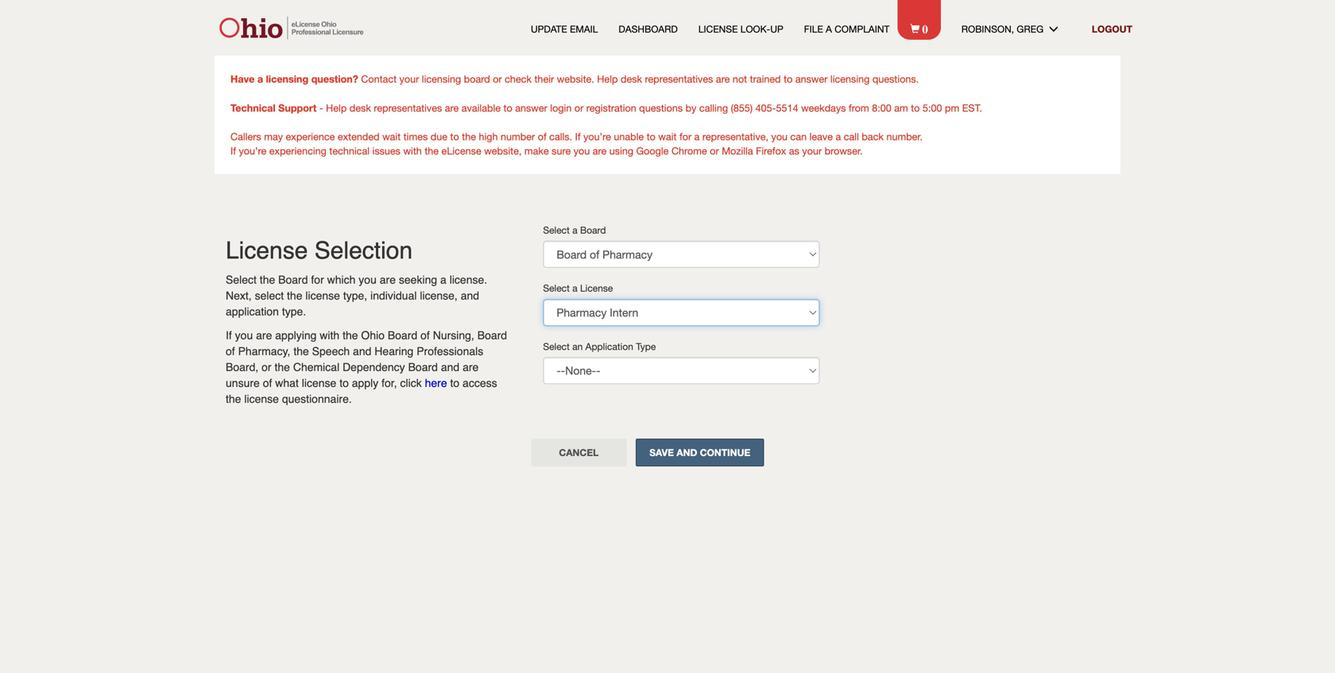 Task type: describe. For each thing, give the bounding box(es) containing it.
the inside to access the license questionnaire.
[[226, 393, 241, 405]]

technical support - help desk representatives are available to answer login or registration questions by calling (855) 405-5514 weekdays from 8:00 am to 5:00 pm est.
[[231, 102, 983, 114]]

license inside to access the license questionnaire.
[[244, 393, 279, 405]]

a inside select the board for which you are seeking a license. next, select the license type, individual license, and application type.
[[440, 273, 447, 286]]

selection
[[315, 237, 413, 264]]

greg
[[1017, 23, 1044, 34]]

0
[[923, 21, 929, 34]]

times
[[404, 131, 428, 142]]

the down applying
[[294, 345, 309, 358]]

speech
[[312, 345, 350, 358]]

browser.
[[825, 145, 863, 157]]

number
[[501, 131, 535, 142]]

to up google
[[647, 131, 656, 142]]

file
[[804, 23, 824, 34]]

have a licensing question? contact your licensing board or check their website. help desk representatives are not trained to answer licensing questions.
[[231, 73, 919, 85]]

est.
[[963, 102, 983, 114]]

firefox
[[756, 145, 787, 157]]

you inside select the board for which you are seeking a license. next, select the license type, individual license, and application type.
[[359, 273, 377, 286]]

with inside if you are applying with the ohio board of nursing, board of pharmacy, the speech and hearing professionals board, or the chemical dependency board and are unsure of what license to apply for, click
[[320, 329, 340, 342]]

0 horizontal spatial licensing
[[266, 73, 309, 85]]

or inside if you are applying with the ohio board of nursing, board of pharmacy, the speech and hearing professionals board, or the chemical dependency board and are unsure of what license to apply for, click
[[262, 361, 272, 374]]

to inside have a licensing question? contact your licensing board or check their website. help desk representatives are not trained to answer licensing questions.
[[784, 73, 793, 85]]

you inside if you are applying with the ohio board of nursing, board of pharmacy, the speech and hearing professionals board, or the chemical dependency board and are unsure of what license to apply for, click
[[235, 329, 253, 342]]

your inside have a licensing question? contact your licensing board or check their website. help desk representatives are not trained to answer licensing questions.
[[400, 73, 419, 85]]

file a complaint
[[804, 23, 890, 34]]

questionnaire.
[[282, 393, 352, 405]]

call
[[844, 131, 859, 142]]

robinson, greg link
[[962, 22, 1072, 36]]

their
[[535, 73, 554, 85]]

extended
[[338, 131, 380, 142]]

technical
[[231, 102, 276, 114]]

leave
[[810, 131, 833, 142]]

am
[[895, 102, 909, 114]]

to right available
[[504, 102, 513, 114]]

for inside select the board for which you are seeking a license. next, select the license type, individual license, and application type.
[[311, 273, 324, 286]]

due
[[431, 131, 448, 142]]

2 horizontal spatial licensing
[[831, 73, 870, 85]]

are up pharmacy, at the bottom left of page
[[256, 329, 272, 342]]

license for license look-up
[[699, 23, 738, 34]]

type.
[[282, 305, 306, 318]]

applying
[[275, 329, 317, 342]]

contact
[[361, 73, 397, 85]]

5:00
[[923, 102, 943, 114]]

select the board for which you are seeking a license. next, select the license type, individual license, and application type.
[[226, 273, 488, 318]]

logout link
[[1092, 23, 1133, 34]]

file a complaint link
[[804, 22, 890, 36]]

board,
[[226, 361, 259, 374]]

have
[[231, 73, 255, 85]]

a right "have" in the left top of the page
[[257, 73, 263, 85]]

representatives inside have a licensing question? contact your licensing board or check their website. help desk representatives are not trained to answer licensing questions.
[[645, 73, 714, 85]]

a down select a board at top left
[[573, 283, 578, 294]]

are inside have a licensing question? contact your licensing board or check their website. help desk representatives are not trained to answer licensing questions.
[[716, 73, 730, 85]]

up
[[771, 23, 784, 34]]

license for license selection
[[226, 237, 308, 264]]

a up chrome
[[695, 131, 700, 142]]

license look-up link
[[699, 22, 784, 36]]

experience
[[286, 131, 335, 142]]

desk inside technical support - help desk representatives are available to answer login or registration questions by calling (855) 405-5514 weekdays from 8:00 am to 5:00 pm est.
[[350, 102, 371, 114]]

-
[[319, 102, 323, 114]]

select a license
[[543, 283, 613, 294]]

answer inside have a licensing question? contact your licensing board or check their website. help desk representatives are not trained to answer licensing questions.
[[796, 73, 828, 85]]

8:00
[[872, 102, 892, 114]]

or inside technical support - help desk representatives are available to answer login or registration questions by calling (855) 405-5514 weekdays from 8:00 am to 5:00 pm est.
[[575, 102, 584, 114]]

back
[[862, 131, 884, 142]]

using
[[610, 145, 634, 157]]

dashboard link
[[619, 22, 678, 36]]

can
[[791, 131, 807, 142]]

website.
[[557, 73, 595, 85]]

registration
[[587, 102, 637, 114]]

select for select the board for which you are seeking a license. next, select the license type, individual license, and application type.
[[226, 273, 257, 286]]

a left call
[[836, 131, 841, 142]]

complaint
[[835, 23, 890, 34]]

select
[[255, 289, 284, 302]]

calling
[[700, 102, 728, 114]]

the up select
[[260, 273, 275, 286]]

board
[[464, 73, 490, 85]]

the left the ohio
[[343, 329, 358, 342]]

license,
[[420, 289, 458, 302]]

login
[[550, 102, 572, 114]]

ohio
[[361, 329, 385, 342]]

license look-up
[[699, 23, 784, 34]]

of up board,
[[226, 345, 235, 358]]

you right sure
[[574, 145, 590, 157]]

calls.
[[550, 131, 573, 142]]

elicense
[[442, 145, 482, 157]]

0 horizontal spatial you're
[[239, 145, 267, 157]]

select a board
[[543, 225, 606, 236]]

robinson,
[[962, 23, 1015, 34]]

of left nursing,
[[421, 329, 430, 342]]

application
[[586, 341, 634, 352]]

look-
[[741, 23, 771, 34]]

here
[[425, 377, 447, 390]]

of inside callers may experience extended wait times due to the high number of calls. if you're unable to wait for a representative, you can leave a call back number. if you're experiencing technical issues with the elicense website, make sure you are using google chrome or mozilla firefox as your browser.
[[538, 131, 547, 142]]

1 vertical spatial and
[[353, 345, 372, 358]]

if you are applying with the ohio board of nursing, board of pharmacy, the speech and hearing professionals board, or the chemical dependency board and are unsure of what license to apply for, click
[[226, 329, 507, 390]]

1 horizontal spatial licensing
[[422, 73, 461, 85]]

(855)
[[731, 102, 753, 114]]

type
[[636, 341, 656, 352]]

pharmacy,
[[238, 345, 291, 358]]

5514
[[776, 102, 799, 114]]

robinson, greg
[[962, 23, 1049, 34]]

0 vertical spatial if
[[575, 131, 581, 142]]

technical
[[329, 145, 370, 157]]

access
[[463, 377, 497, 390]]

individual
[[371, 289, 417, 302]]

mozilla
[[722, 145, 753, 157]]

which
[[327, 273, 356, 286]]

a up the select a license
[[573, 225, 578, 236]]



Task type: locate. For each thing, give the bounding box(es) containing it.
board up the select a license
[[580, 225, 606, 236]]

license down unsure
[[244, 393, 279, 405]]

the down due
[[425, 145, 439, 157]]

0 horizontal spatial license
[[226, 237, 308, 264]]

by
[[686, 102, 697, 114]]

0 vertical spatial license
[[306, 289, 340, 302]]

dashboard
[[619, 23, 678, 34]]

if right calls. on the top left of page
[[575, 131, 581, 142]]

1 horizontal spatial and
[[441, 361, 460, 374]]

questions
[[639, 102, 683, 114]]

1 vertical spatial if
[[231, 145, 236, 157]]

apply
[[352, 377, 379, 390]]

if inside if you are applying with the ohio board of nursing, board of pharmacy, the speech and hearing professionals board, or the chemical dependency board and are unsure of what license to apply for, click
[[226, 329, 232, 342]]

1 horizontal spatial with
[[403, 145, 422, 157]]

0 vertical spatial representatives
[[645, 73, 714, 85]]

1 horizontal spatial your
[[803, 145, 822, 157]]

help inside technical support - help desk representatives are available to answer login or registration questions by calling (855) 405-5514 weekdays from 8:00 am to 5:00 pm est.
[[326, 102, 347, 114]]

you up the type,
[[359, 273, 377, 286]]

desk inside have a licensing question? contact your licensing board or check their website. help desk representatives are not trained to answer licensing questions.
[[621, 73, 642, 85]]

1 horizontal spatial wait
[[659, 131, 677, 142]]

license up select an application type
[[580, 283, 613, 294]]

0 horizontal spatial representatives
[[374, 102, 442, 114]]

callers may experience extended wait times due to the high number of calls. if you're unable to wait for a representative, you can leave a call back number. if you're experiencing technical issues with the elicense website, make sure you are using google chrome or mozilla firefox as your browser.
[[231, 131, 923, 157]]

1 horizontal spatial help
[[597, 73, 618, 85]]

and inside select the board for which you are seeking a license. next, select the license type, individual license, and application type.
[[461, 289, 479, 302]]

licensing up support
[[266, 73, 309, 85]]

license up select
[[226, 237, 308, 264]]

2 vertical spatial if
[[226, 329, 232, 342]]

1 vertical spatial your
[[803, 145, 822, 157]]

1 vertical spatial with
[[320, 329, 340, 342]]

1 vertical spatial you're
[[239, 145, 267, 157]]

here link
[[425, 377, 447, 390]]

as
[[789, 145, 800, 157]]

make
[[525, 145, 549, 157]]

callers
[[231, 131, 261, 142]]

available
[[462, 102, 501, 114]]

1 vertical spatial for
[[311, 273, 324, 286]]

0 vertical spatial desk
[[621, 73, 642, 85]]

0 horizontal spatial wait
[[383, 131, 401, 142]]

if
[[575, 131, 581, 142], [231, 145, 236, 157], [226, 329, 232, 342]]

to right am
[[911, 102, 920, 114]]

google
[[637, 145, 669, 157]]

1 horizontal spatial for
[[680, 131, 692, 142]]

1 vertical spatial answer
[[515, 102, 548, 114]]

you're down callers
[[239, 145, 267, 157]]

wait up google
[[659, 131, 677, 142]]

license inside license look-up link
[[699, 23, 738, 34]]

question?
[[311, 73, 358, 85]]

or inside have a licensing question? contact your licensing board or check their website. help desk representatives are not trained to answer licensing questions.
[[493, 73, 502, 85]]

with inside callers may experience extended wait times due to the high number of calls. if you're unable to wait for a representative, you can leave a call back number. if you're experiencing technical issues with the elicense website, make sure you are using google chrome or mozilla firefox as your browser.
[[403, 145, 422, 157]]

and down professionals
[[441, 361, 460, 374]]

1 vertical spatial representatives
[[374, 102, 442, 114]]

if down 'application'
[[226, 329, 232, 342]]

nursing,
[[433, 329, 475, 342]]

and down the ohio
[[353, 345, 372, 358]]

for,
[[382, 377, 397, 390]]

of
[[538, 131, 547, 142], [421, 329, 430, 342], [226, 345, 235, 358], [263, 377, 272, 390]]

2 vertical spatial and
[[441, 361, 460, 374]]

select
[[543, 225, 570, 236], [226, 273, 257, 286], [543, 283, 570, 294], [543, 341, 570, 352]]

logout
[[1092, 23, 1133, 34]]

0 vertical spatial license
[[699, 23, 738, 34]]

and down license. on the left top
[[461, 289, 479, 302]]

2 vertical spatial license
[[580, 283, 613, 294]]

representatives up the times
[[374, 102, 442, 114]]

website,
[[484, 145, 522, 157]]

may
[[264, 131, 283, 142]]

the down unsure
[[226, 393, 241, 405]]

or left mozilla
[[710, 145, 719, 157]]

2 vertical spatial license
[[244, 393, 279, 405]]

chemical
[[293, 361, 340, 374]]

if down callers
[[231, 145, 236, 157]]

for up chrome
[[680, 131, 692, 142]]

to inside if you are applying with the ohio board of nursing, board of pharmacy, the speech and hearing professionals board, or the chemical dependency board and are unsure of what license to apply for, click
[[340, 377, 349, 390]]

board right nursing,
[[478, 329, 507, 342]]

and
[[461, 289, 479, 302], [353, 345, 372, 358], [441, 361, 460, 374]]

405-
[[756, 102, 776, 114]]

or right login
[[575, 102, 584, 114]]

professionals
[[417, 345, 484, 358]]

1 wait from the left
[[383, 131, 401, 142]]

with up speech
[[320, 329, 340, 342]]

your down leave
[[803, 145, 822, 157]]

0 horizontal spatial your
[[400, 73, 419, 85]]

1 horizontal spatial desk
[[621, 73, 642, 85]]

for inside callers may experience extended wait times due to the high number of calls. if you're unable to wait for a representative, you can leave a call back number. if you're experiencing technical issues with the elicense website, make sure you are using google chrome or mozilla firefox as your browser.
[[680, 131, 692, 142]]

license left look- at top
[[699, 23, 738, 34]]

0 vertical spatial and
[[461, 289, 479, 302]]

update email
[[531, 23, 598, 34]]

are left the not
[[716, 73, 730, 85]]

a right file
[[826, 23, 832, 34]]

license inside select the board for which you are seeking a license. next, select the license type, individual license, and application type.
[[306, 289, 340, 302]]

0 horizontal spatial answer
[[515, 102, 548, 114]]

help up technical support - help desk representatives are available to answer login or registration questions by calling (855) 405-5514 weekdays from 8:00 am to 5:00 pm est.
[[597, 73, 618, 85]]

are up individual
[[380, 273, 396, 286]]

update email link
[[531, 22, 598, 36]]

are inside callers may experience extended wait times due to the high number of calls. if you're unable to wait for a representative, you can leave a call back number. if you're experiencing technical issues with the elicense website, make sure you are using google chrome or mozilla firefox as your browser.
[[593, 145, 607, 157]]

to left the apply
[[340, 377, 349, 390]]

for
[[680, 131, 692, 142], [311, 273, 324, 286]]

1 vertical spatial help
[[326, 102, 347, 114]]

answer up weekdays
[[796, 73, 828, 85]]

are left available
[[445, 102, 459, 114]]

answer left login
[[515, 102, 548, 114]]

update
[[531, 23, 567, 34]]

to right trained
[[784, 73, 793, 85]]

are
[[716, 73, 730, 85], [445, 102, 459, 114], [593, 145, 607, 157], [380, 273, 396, 286], [256, 329, 272, 342], [463, 361, 479, 374]]

0 vertical spatial help
[[597, 73, 618, 85]]

wait
[[383, 131, 401, 142], [659, 131, 677, 142]]

check
[[505, 73, 532, 85]]

with down the times
[[403, 145, 422, 157]]

your right contact
[[400, 73, 419, 85]]

licensing left board
[[422, 73, 461, 85]]

email
[[570, 23, 598, 34]]

menu down image
[[1049, 24, 1072, 33]]

you're
[[584, 131, 611, 142], [239, 145, 267, 157]]

help inside have a licensing question? contact your licensing board or check their website. help desk representatives are not trained to answer licensing questions.
[[597, 73, 618, 85]]

select up the select a license
[[543, 225, 570, 236]]

0 vertical spatial with
[[403, 145, 422, 157]]

or down pharmacy, at the bottom left of page
[[262, 361, 272, 374]]

answer inside technical support - help desk representatives are available to answer login or registration questions by calling (855) 405-5514 weekdays from 8:00 am to 5:00 pm est.
[[515, 102, 548, 114]]

0 vertical spatial your
[[400, 73, 419, 85]]

0 horizontal spatial and
[[353, 345, 372, 358]]

the up what
[[275, 361, 290, 374]]

trained
[[750, 73, 781, 85]]

or inside callers may experience extended wait times due to the high number of calls. if you're unable to wait for a representative, you can leave a call back number. if you're experiencing technical issues with the elicense website, make sure you are using google chrome or mozilla firefox as your browser.
[[710, 145, 719, 157]]

answer
[[796, 73, 828, 85], [515, 102, 548, 114]]

chrome
[[672, 145, 707, 157]]

select an application type
[[543, 341, 656, 352]]

license inside if you are applying with the ohio board of nursing, board of pharmacy, the speech and hearing professionals board, or the chemical dependency board and are unsure of what license to apply for, click
[[302, 377, 337, 390]]

you up firefox
[[772, 131, 788, 142]]

pm
[[945, 102, 960, 114]]

are inside technical support - help desk representatives are available to answer login or registration questions by calling (855) 405-5514 weekdays from 8:00 am to 5:00 pm est.
[[445, 102, 459, 114]]

the up elicense
[[462, 131, 476, 142]]

or right board
[[493, 73, 502, 85]]

0 vertical spatial for
[[680, 131, 692, 142]]

desk up extended
[[350, 102, 371, 114]]

representatives inside technical support - help desk representatives are available to answer login or registration questions by calling (855) 405-5514 weekdays from 8:00 am to 5:00 pm est.
[[374, 102, 442, 114]]

select for select a license
[[543, 283, 570, 294]]

None button
[[531, 439, 627, 467], [636, 439, 764, 467], [531, 439, 627, 467], [636, 439, 764, 467]]

help
[[597, 73, 618, 85], [326, 102, 347, 114]]

next,
[[226, 289, 252, 302]]

or
[[493, 73, 502, 85], [575, 102, 584, 114], [710, 145, 719, 157], [262, 361, 272, 374]]

0 link
[[911, 21, 941, 36]]

are inside select the board for which you are seeking a license. next, select the license type, individual license, and application type.
[[380, 273, 396, 286]]

click
[[400, 377, 422, 390]]

0 horizontal spatial help
[[326, 102, 347, 114]]

number.
[[887, 131, 923, 142]]

select down select a board at top left
[[543, 283, 570, 294]]

1 horizontal spatial license
[[580, 283, 613, 294]]

1 horizontal spatial representatives
[[645, 73, 714, 85]]

for left which
[[311, 273, 324, 286]]

dependency
[[343, 361, 405, 374]]

of up make
[[538, 131, 547, 142]]

select up 'next,'
[[226, 273, 257, 286]]

your
[[400, 73, 419, 85], [803, 145, 822, 157]]

your inside callers may experience extended wait times due to the high number of calls. if you're unable to wait for a representative, you can leave a call back number. if you're experiencing technical issues with the elicense website, make sure you are using google chrome or mozilla firefox as your browser.
[[803, 145, 822, 157]]

board up click
[[408, 361, 438, 374]]

are up 'access' at the left of page
[[463, 361, 479, 374]]

support
[[278, 102, 317, 114]]

board inside select the board for which you are seeking a license. next, select the license type, individual license, and application type.
[[278, 273, 308, 286]]

select inside select the board for which you are seeking a license. next, select the license type, individual license, and application type.
[[226, 273, 257, 286]]

representative,
[[703, 131, 769, 142]]

2 wait from the left
[[659, 131, 677, 142]]

unsure
[[226, 377, 260, 390]]

the up type.
[[287, 289, 303, 302]]

you down 'application'
[[235, 329, 253, 342]]

desk
[[621, 73, 642, 85], [350, 102, 371, 114]]

0 horizontal spatial desk
[[350, 102, 371, 114]]

a up license,
[[440, 273, 447, 286]]

are left using
[[593, 145, 607, 157]]

2 horizontal spatial license
[[699, 23, 738, 34]]

what
[[275, 377, 299, 390]]

elicense ohio professional licensure image
[[214, 16, 373, 40]]

board up select
[[278, 273, 308, 286]]

1 horizontal spatial answer
[[796, 73, 828, 85]]

desk up registration
[[621, 73, 642, 85]]

type,
[[343, 289, 367, 302]]

2 horizontal spatial and
[[461, 289, 479, 302]]

1 vertical spatial desk
[[350, 102, 371, 114]]

wait up "issues"
[[383, 131, 401, 142]]

1 vertical spatial license
[[226, 237, 308, 264]]

of left what
[[263, 377, 272, 390]]

seeking
[[399, 273, 437, 286]]

license.
[[450, 273, 488, 286]]

application
[[226, 305, 279, 318]]

select left an at the bottom of page
[[543, 341, 570, 352]]

you
[[772, 131, 788, 142], [574, 145, 590, 157], [359, 273, 377, 286], [235, 329, 253, 342]]

1 horizontal spatial you're
[[584, 131, 611, 142]]

to right due
[[450, 131, 459, 142]]

from
[[849, 102, 870, 114]]

license selection
[[226, 237, 413, 264]]

a
[[826, 23, 832, 34], [257, 73, 263, 85], [695, 131, 700, 142], [836, 131, 841, 142], [573, 225, 578, 236], [440, 273, 447, 286], [573, 283, 578, 294]]

0 horizontal spatial for
[[311, 273, 324, 286]]

0 vertical spatial answer
[[796, 73, 828, 85]]

0 vertical spatial you're
[[584, 131, 611, 142]]

select for select an application type
[[543, 341, 570, 352]]

license down which
[[306, 289, 340, 302]]

not
[[733, 73, 747, 85]]

unable
[[614, 131, 644, 142]]

license up questionnaire.
[[302, 377, 337, 390]]

license
[[699, 23, 738, 34], [226, 237, 308, 264], [580, 283, 613, 294]]

to access the license questionnaire.
[[226, 377, 497, 405]]

board up hearing
[[388, 329, 418, 342]]

you're up using
[[584, 131, 611, 142]]

to right here link
[[450, 377, 460, 390]]

to inside to access the license questionnaire.
[[450, 377, 460, 390]]

sure
[[552, 145, 571, 157]]

licensing
[[266, 73, 309, 85], [422, 73, 461, 85], [831, 73, 870, 85]]

licensing up from
[[831, 73, 870, 85]]

1 vertical spatial license
[[302, 377, 337, 390]]

help right the -
[[326, 102, 347, 114]]

0 horizontal spatial with
[[320, 329, 340, 342]]

issues
[[372, 145, 401, 157]]

select for select a board
[[543, 225, 570, 236]]

representatives up by
[[645, 73, 714, 85]]



Task type: vqa. For each thing, say whether or not it's contained in the screenshot.
times
yes



